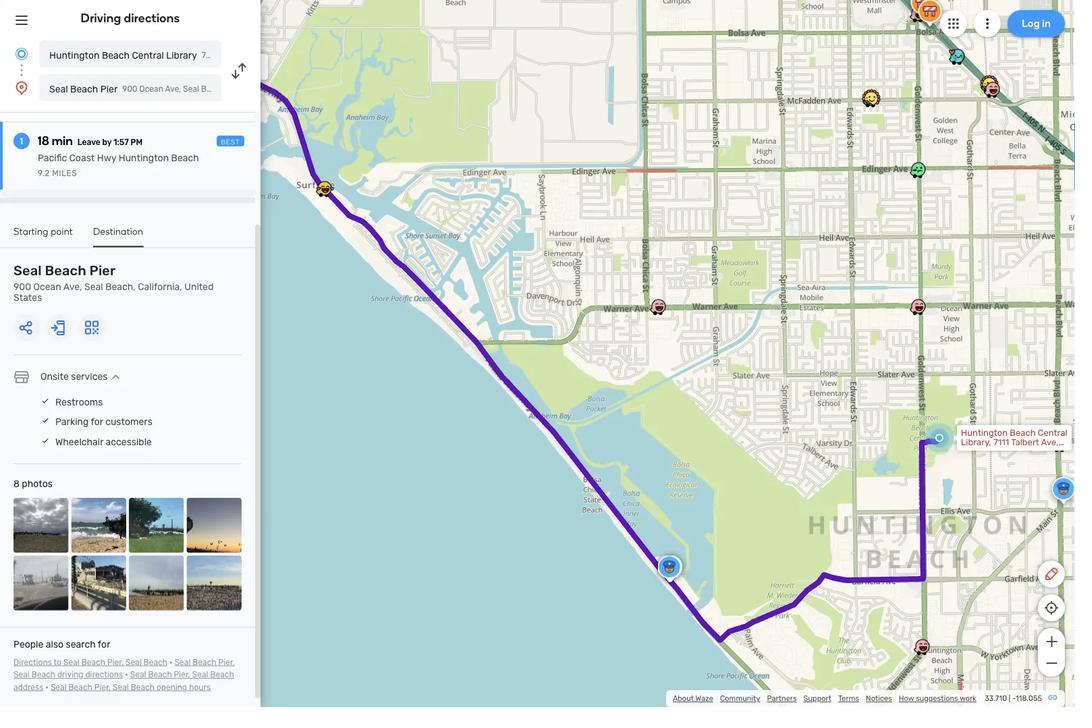 Task type: locate. For each thing, give the bounding box(es) containing it.
support link
[[804, 694, 832, 703]]

0 vertical spatial united
[[201, 76, 228, 86]]

8
[[14, 478, 20, 489]]

point
[[51, 225, 73, 237]]

900 down starting point button on the left of page
[[14, 282, 31, 293]]

community link
[[720, 694, 760, 703]]

1 vertical spatial states
[[14, 292, 42, 303]]

directions to seal beach pier, seal beach link
[[14, 658, 167, 667]]

ave,
[[185, 66, 202, 77], [63, 282, 82, 293]]

states down starting point button on the left of page
[[14, 292, 42, 303]]

0 horizontal spatial ocean
[[33, 282, 61, 293]]

beach inside seal beach pier, 900 ocean ave, seal beach, california, united states
[[177, 57, 203, 67]]

pier,
[[205, 57, 222, 67], [107, 658, 124, 667], [218, 658, 235, 667], [174, 670, 190, 680], [94, 683, 111, 692]]

current location image
[[14, 46, 30, 62]]

checkmark image up checkmark icon
[[41, 396, 50, 405]]

checkmark image for restrooms
[[41, 396, 50, 405]]

1 vertical spatial checkmark image
[[41, 436, 50, 445]]

seal beach pier, seal beach driving directions
[[14, 658, 235, 680]]

huntington
[[49, 50, 100, 61], [119, 153, 169, 164]]

pier, for hours
[[94, 683, 111, 692]]

seal
[[157, 57, 175, 67], [205, 66, 222, 77], [49, 83, 68, 95], [14, 263, 42, 279], [84, 282, 103, 293], [63, 658, 80, 667], [126, 658, 142, 667], [175, 658, 191, 667], [14, 670, 30, 680], [130, 670, 146, 680], [192, 670, 208, 680], [51, 683, 67, 692], [113, 683, 129, 692]]

huntington down pm
[[119, 153, 169, 164]]

0 vertical spatial directions
[[124, 11, 180, 25]]

huntington up seal beach pier
[[49, 50, 100, 61]]

checkmark image down checkmark icon
[[41, 436, 50, 445]]

ocean inside seal beach pier, 900 ocean ave, seal beach, california, united states
[[157, 66, 183, 77]]

address
[[14, 683, 43, 692]]

900 right library
[[225, 57, 241, 67]]

directions
[[124, 11, 180, 25], [85, 670, 123, 680]]

suggestions
[[916, 694, 958, 703]]

0 horizontal spatial huntington
[[49, 50, 100, 61]]

900 for pier
[[14, 282, 31, 293]]

ave, inside seal beach pier, 900 ocean ave, seal beach, california, united states
[[185, 66, 202, 77]]

1 horizontal spatial states
[[230, 76, 256, 86]]

900 inside seal beach pier 900 ocean ave, seal beach, california, united states
[[14, 282, 31, 293]]

0 vertical spatial for
[[91, 417, 103, 428]]

ave, for pier
[[63, 282, 82, 293]]

notices link
[[866, 694, 892, 703]]

1 vertical spatial directions
[[85, 670, 123, 680]]

0 vertical spatial huntington
[[49, 50, 100, 61]]

1 horizontal spatial beach,
[[224, 66, 252, 77]]

|
[[1009, 694, 1011, 703]]

1 horizontal spatial directions
[[124, 11, 180, 25]]

1 vertical spatial huntington
[[119, 153, 169, 164]]

directions down directions to seal beach pier, seal beach link
[[85, 670, 123, 680]]

0 horizontal spatial 900
[[14, 282, 31, 293]]

driving
[[81, 11, 121, 25]]

0 vertical spatial ave,
[[185, 66, 202, 77]]

about waze community partners support terms notices how suggestions work
[[673, 694, 977, 703]]

beach, for pier
[[105, 282, 136, 293]]

900
[[225, 57, 241, 67], [14, 282, 31, 293]]

beach inside seal beach pier 900 ocean ave, seal beach, california, united states
[[45, 263, 86, 279]]

leave
[[77, 138, 100, 147]]

library
[[166, 50, 197, 61]]

33.710 | -118.055
[[985, 694, 1042, 703]]

image 1 of seal beach pier, seal beach image
[[14, 498, 69, 553]]

pier down destination button
[[90, 263, 116, 279]]

pier, inside seal beach pier, seal beach driving directions
[[218, 658, 235, 667]]

united inside seal beach pier, 900 ocean ave, seal beach, california, united states
[[201, 76, 228, 86]]

directions up central
[[124, 11, 180, 25]]

beach
[[102, 50, 130, 61], [177, 57, 203, 67], [70, 83, 98, 95], [171, 153, 199, 164], [45, 263, 86, 279], [81, 658, 105, 667], [144, 658, 167, 667], [193, 658, 216, 667], [32, 670, 55, 680], [148, 670, 172, 680], [210, 670, 234, 680], [69, 683, 92, 692], [131, 683, 155, 692]]

image 5 of seal beach pier, seal beach image
[[14, 556, 69, 611]]

0 vertical spatial states
[[230, 76, 256, 86]]

parking
[[55, 417, 89, 428]]

california, inside seal beach pier 900 ocean ave, seal beach, california, united states
[[138, 282, 182, 293]]

seal beach pier, seal beach driving directions link
[[14, 658, 235, 680]]

california, down library
[[157, 76, 198, 86]]

1 checkmark image from the top
[[41, 396, 50, 405]]

18
[[38, 134, 49, 148]]

1 vertical spatial 900
[[14, 282, 31, 293]]

0 vertical spatial 900
[[225, 57, 241, 67]]

beach inside 'button'
[[102, 50, 130, 61]]

1 horizontal spatial ocean
[[157, 66, 183, 77]]

united
[[201, 76, 228, 86], [184, 282, 214, 293]]

huntington beach central library
[[49, 50, 197, 61]]

partners link
[[767, 694, 797, 703]]

0 vertical spatial california,
[[157, 76, 198, 86]]

0 vertical spatial ocean
[[157, 66, 183, 77]]

pier, inside seal beach pier, 900 ocean ave, seal beach, california, united states
[[205, 57, 222, 67]]

united for pier,
[[201, 76, 228, 86]]

ave, down "point"
[[63, 282, 82, 293]]

0 vertical spatial beach,
[[224, 66, 252, 77]]

pier inside button
[[100, 83, 118, 95]]

hwy
[[97, 153, 116, 164]]

states
[[230, 76, 256, 86], [14, 292, 42, 303]]

0 vertical spatial checkmark image
[[41, 396, 50, 405]]

image 3 of seal beach pier, seal beach image
[[129, 498, 184, 553]]

ocean
[[157, 66, 183, 77], [33, 282, 61, 293]]

33.710
[[985, 694, 1007, 703]]

beach, inside seal beach pier, 900 ocean ave, seal beach, california, united states
[[224, 66, 252, 77]]

states inside seal beach pier 900 ocean ave, seal beach, california, united states
[[14, 292, 42, 303]]

ave, down library
[[185, 66, 202, 77]]

0 horizontal spatial beach,
[[105, 282, 136, 293]]

0 horizontal spatial states
[[14, 292, 42, 303]]

parking for customers
[[55, 417, 152, 428]]

1 vertical spatial ocean
[[33, 282, 61, 293]]

checkmark image
[[41, 396, 50, 405], [41, 436, 50, 445]]

1 horizontal spatial huntington
[[119, 153, 169, 164]]

1 vertical spatial pier
[[90, 263, 116, 279]]

coast
[[69, 153, 95, 164]]

california, inside seal beach pier, 900 ocean ave, seal beach, california, united states
[[157, 76, 198, 86]]

store image
[[14, 369, 30, 385]]

1 vertical spatial ave,
[[63, 282, 82, 293]]

opening
[[157, 683, 187, 692]]

1 vertical spatial beach,
[[105, 282, 136, 293]]

ocean down library
[[157, 66, 183, 77]]

0 horizontal spatial ave,
[[63, 282, 82, 293]]

beach, inside seal beach pier 900 ocean ave, seal beach, california, united states
[[105, 282, 136, 293]]

ave, inside seal beach pier 900 ocean ave, seal beach, california, united states
[[63, 282, 82, 293]]

pacific
[[38, 153, 67, 164]]

ocean down starting point button on the left of page
[[33, 282, 61, 293]]

support
[[804, 694, 832, 703]]

seal inside button
[[49, 83, 68, 95]]

directions inside seal beach pier, seal beach driving directions
[[85, 670, 123, 680]]

pier, for seal
[[205, 57, 222, 67]]

directions to seal beach pier, seal beach
[[14, 658, 167, 667]]

for up wheelchair accessible
[[91, 417, 103, 428]]

1 vertical spatial united
[[184, 282, 214, 293]]

to
[[54, 658, 62, 667]]

image 7 of seal beach pier, seal beach image
[[129, 556, 184, 611]]

2 checkmark image from the top
[[41, 436, 50, 445]]

huntington beach central library button
[[39, 41, 221, 68]]

pier
[[100, 83, 118, 95], [90, 263, 116, 279]]

0 vertical spatial pier
[[100, 83, 118, 95]]

900 inside seal beach pier, 900 ocean ave, seal beach, california, united states
[[225, 57, 241, 67]]

driving
[[57, 670, 83, 680]]

united inside seal beach pier 900 ocean ave, seal beach, california, united states
[[184, 282, 214, 293]]

ocean inside seal beach pier 900 ocean ave, seal beach, california, united states
[[33, 282, 61, 293]]

pier down huntington beach central library
[[100, 83, 118, 95]]

destination
[[93, 225, 143, 237]]

1 horizontal spatial ave,
[[185, 66, 202, 77]]

for up directions to seal beach pier, seal beach link
[[98, 639, 110, 650]]

zoom out image
[[1043, 656, 1060, 672]]

by
[[102, 138, 112, 147]]

california,
[[157, 76, 198, 86], [138, 282, 182, 293]]

pm
[[131, 138, 143, 147]]

people also search for
[[14, 639, 110, 650]]

pier inside seal beach pier 900 ocean ave, seal beach, california, united states
[[90, 263, 116, 279]]

18 min leave by 1:57 pm
[[38, 134, 143, 148]]

1 vertical spatial california,
[[138, 282, 182, 293]]

image 4 of seal beach pier, seal beach image
[[187, 498, 242, 553]]

work
[[960, 694, 977, 703]]

directions
[[14, 658, 52, 667]]

118.055
[[1016, 694, 1042, 703]]

image 8 of seal beach pier, seal beach image
[[187, 556, 242, 611]]

for
[[91, 417, 103, 428], [98, 639, 110, 650]]

checkmark image for wheelchair accessible
[[41, 436, 50, 445]]

checkmark image
[[41, 416, 50, 425]]

seal beach pier
[[49, 83, 118, 95]]

starting point button
[[14, 225, 73, 246]]

california, down destination button
[[138, 282, 182, 293]]

states up best
[[230, 76, 256, 86]]

min
[[52, 134, 73, 148]]

states inside seal beach pier, 900 ocean ave, seal beach, california, united states
[[230, 76, 256, 86]]

onsite services
[[41, 371, 108, 382]]

1 horizontal spatial 900
[[225, 57, 241, 67]]

huntington inside pacific coast hwy huntington beach 9.2 miles
[[119, 153, 169, 164]]

0 horizontal spatial directions
[[85, 670, 123, 680]]

beach,
[[224, 66, 252, 77], [105, 282, 136, 293]]

hours
[[189, 683, 211, 692]]



Task type: vqa. For each thing, say whether or not it's contained in the screenshot.
terms
yes



Task type: describe. For each thing, give the bounding box(es) containing it.
about
[[673, 694, 694, 703]]

how suggestions work link
[[899, 694, 977, 703]]

central
[[132, 50, 164, 61]]

wheelchair
[[55, 436, 103, 448]]

community
[[720, 694, 760, 703]]

seal beach pier, seal beach opening hours link
[[51, 683, 211, 692]]

search
[[66, 639, 96, 650]]

pencil image
[[1044, 566, 1060, 583]]

9.2
[[38, 169, 50, 178]]

8 photos
[[14, 478, 53, 489]]

1 vertical spatial for
[[98, 639, 110, 650]]

best
[[221, 138, 240, 146]]

driving directions
[[81, 11, 180, 25]]

pier, inside seal beach pier, seal beach address
[[174, 670, 190, 680]]

how
[[899, 694, 914, 703]]

terms
[[838, 694, 859, 703]]

california, for pier
[[138, 282, 182, 293]]

ocean for pier
[[33, 282, 61, 293]]

-
[[1013, 694, 1016, 703]]

seal beach pier, seal beach address
[[14, 670, 234, 692]]

ave, for pier,
[[185, 66, 202, 77]]

states for pier
[[14, 292, 42, 303]]

zoom in image
[[1043, 634, 1060, 650]]

notices
[[866, 694, 892, 703]]

states for pier,
[[230, 76, 256, 86]]

wheelchair accessible
[[55, 436, 152, 448]]

onsite services button
[[41, 371, 124, 382]]

image 2 of seal beach pier, seal beach image
[[71, 498, 126, 553]]

seal beach pier, 900 ocean ave, seal beach, california, united states
[[157, 57, 256, 86]]

destination button
[[93, 225, 143, 247]]

pier for seal beach pier 900 ocean ave, seal beach, california, united states
[[90, 263, 116, 279]]

also
[[46, 639, 64, 650]]

california, for pier,
[[157, 76, 198, 86]]

seal beach pier, seal beach address link
[[14, 670, 234, 692]]

location image
[[14, 80, 30, 96]]

pier, for directions
[[218, 658, 235, 667]]

about waze link
[[673, 694, 714, 703]]

huntington inside huntington beach central library 'button'
[[49, 50, 100, 61]]

beach inside pacific coast hwy huntington beach 9.2 miles
[[171, 153, 199, 164]]

partners
[[767, 694, 797, 703]]

miles
[[52, 169, 77, 178]]

seal beach pier, seal beach opening hours
[[51, 683, 211, 692]]

onsite
[[41, 371, 69, 382]]

900 for pier,
[[225, 57, 241, 67]]

1
[[20, 135, 23, 147]]

beach inside button
[[70, 83, 98, 95]]

services
[[71, 371, 108, 382]]

beach, for pier,
[[224, 66, 252, 77]]

seal beach pier 900 ocean ave, seal beach, california, united states
[[14, 263, 214, 303]]

ocean for pier,
[[157, 66, 183, 77]]

chevron up image
[[108, 372, 124, 382]]

image 6 of seal beach pier, seal beach image
[[71, 556, 126, 611]]

photos
[[22, 478, 53, 489]]

restrooms
[[55, 397, 103, 408]]

1:57
[[113, 138, 129, 147]]

united for pier
[[184, 282, 214, 293]]

link image
[[1048, 693, 1059, 703]]

terms link
[[838, 694, 859, 703]]

starting point
[[14, 225, 73, 237]]

pacific coast hwy huntington beach 9.2 miles
[[38, 153, 199, 178]]

people
[[14, 639, 43, 650]]

pier for seal beach pier
[[100, 83, 118, 95]]

customers
[[105, 417, 152, 428]]

waze
[[696, 694, 714, 703]]

starting
[[14, 225, 48, 237]]

accessible
[[106, 436, 152, 448]]

seal beach pier button
[[39, 74, 221, 101]]



